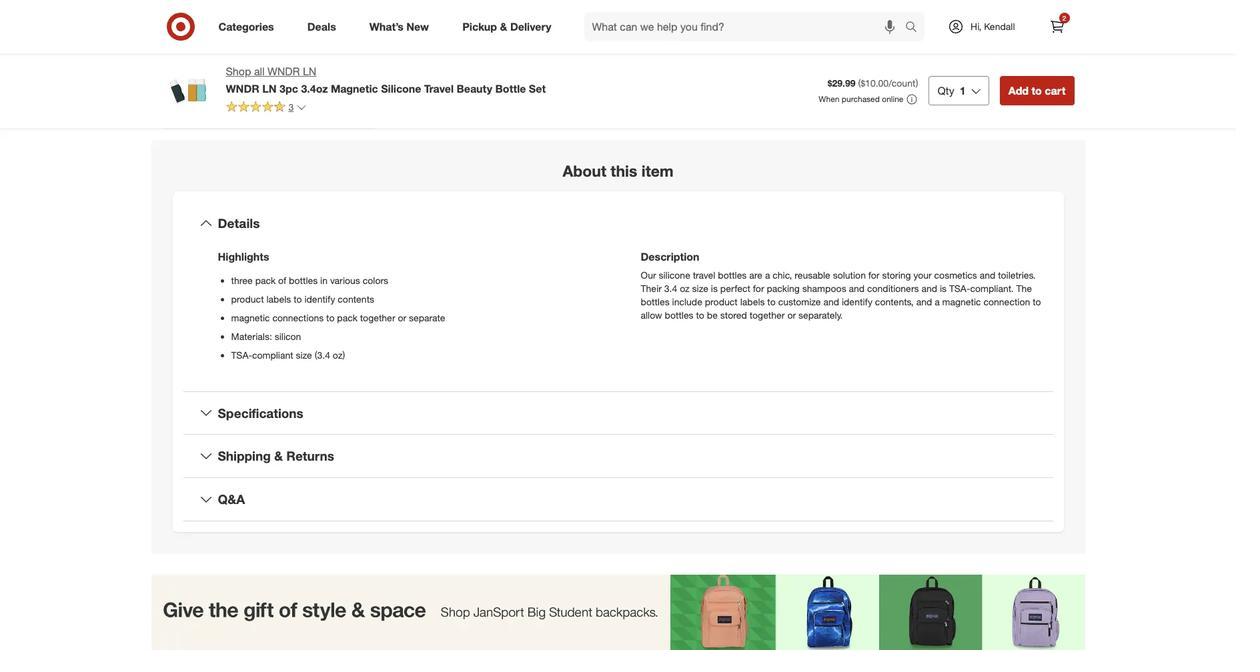 Task type: locate. For each thing, give the bounding box(es) containing it.
0 horizontal spatial for
[[754, 283, 765, 294]]

0 vertical spatial tsa-
[[950, 283, 971, 294]]

their
[[641, 283, 662, 294]]

1 vertical spatial wndr
[[226, 82, 260, 95]]

contents,
[[876, 296, 914, 307]]

size inside description our silicone travel bottles are a chic, reusable solution for storing your cosmetics and toiletries. their 3.4 oz size is perfect for packing shampoos and conditioners and is tsa-compliant. the bottles include product labels to customize and identify contents, and a magnetic connection to allow bottles to be stored together or separately.
[[693, 283, 709, 294]]

bottle
[[496, 82, 526, 95]]

0 vertical spatial wndr
[[268, 65, 300, 78]]

0 vertical spatial for
[[869, 269, 880, 281]]

0 horizontal spatial &
[[274, 449, 283, 464]]

identify
[[305, 293, 335, 305], [842, 296, 873, 307]]

shampoos
[[803, 283, 847, 294]]

delivery
[[511, 20, 552, 33]]

1 horizontal spatial &
[[500, 20, 508, 33]]

0 vertical spatial ln
[[303, 65, 317, 78]]

product down three
[[231, 293, 264, 305]]

description our silicone travel bottles are a chic, reusable solution for storing your cosmetics and toiletries. their 3.4 oz size is perfect for packing shampoos and conditioners and is tsa-compliant. the bottles include product labels to customize and identify contents, and a magnetic connection to allow bottles to be stored together or separately.
[[641, 250, 1042, 321]]

details button
[[183, 202, 1054, 245]]

tsa- inside description our silicone travel bottles are a chic, reusable solution for storing your cosmetics and toiletries. their 3.4 oz size is perfect for packing shampoos and conditioners and is tsa-compliant. the bottles include product labels to customize and identify contents, and a magnetic connection to allow bottles to be stored together or separately.
[[950, 283, 971, 294]]

a right the are
[[766, 269, 771, 281]]

shipping & returns button
[[183, 435, 1054, 478]]

1
[[960, 84, 966, 97]]

1 horizontal spatial size
[[693, 283, 709, 294]]

1 vertical spatial size
[[296, 349, 312, 361]]

what's new link
[[358, 12, 446, 41]]

1 horizontal spatial is
[[940, 283, 947, 294]]

the
[[1017, 283, 1033, 294]]

ln left 3pc on the top left of the page
[[263, 82, 277, 95]]

1 horizontal spatial tsa-
[[950, 283, 971, 294]]

or inside description our silicone travel bottles are a chic, reusable solution for storing your cosmetics and toiletries. their 3.4 oz size is perfect for packing shampoos and conditioners and is tsa-compliant. the bottles include product labels to customize and identify contents, and a magnetic connection to allow bottles to be stored together or separately.
[[788, 309, 796, 321]]

bottles
[[718, 269, 747, 281], [289, 275, 318, 286], [641, 296, 670, 307], [665, 309, 694, 321]]

0 vertical spatial advertisement region
[[634, 53, 1075, 104]]

specifications button
[[183, 392, 1054, 435]]

be
[[707, 309, 718, 321]]

pack
[[255, 275, 276, 286], [337, 312, 358, 323]]

1 vertical spatial &
[[274, 449, 283, 464]]

for down the are
[[754, 283, 765, 294]]

3.4oz
[[301, 82, 328, 95]]

specifications
[[218, 406, 304, 421]]

1 horizontal spatial magnetic
[[943, 296, 982, 307]]

returns
[[287, 449, 334, 464]]

or left the separate
[[398, 312, 407, 323]]

magnetic
[[943, 296, 982, 307], [231, 312, 270, 323]]

a down 'cosmetics'
[[935, 296, 940, 307]]

contents
[[338, 293, 375, 305]]

0 horizontal spatial pack
[[255, 275, 276, 286]]

)
[[916, 78, 919, 89]]

2 horizontal spatial or
[[788, 309, 796, 321]]

0 vertical spatial magnetic
[[943, 296, 982, 307]]

& left returns
[[274, 449, 283, 464]]

identify down solution
[[842, 296, 873, 307]]

to right the add
[[1032, 84, 1043, 97]]

0 horizontal spatial is
[[711, 283, 718, 294]]

tsa- down 'cosmetics'
[[950, 283, 971, 294]]

size left (3.4
[[296, 349, 312, 361]]

3
[[289, 101, 294, 113]]

advertisement region
[[634, 53, 1075, 104], [151, 575, 1086, 651]]

pack down contents
[[337, 312, 358, 323]]

3 link
[[226, 101, 307, 116]]

product up be
[[705, 296, 738, 307]]

materials: silicon
[[231, 331, 301, 342]]

&
[[500, 20, 508, 33], [274, 449, 283, 464]]

are
[[750, 269, 763, 281]]

product inside description our silicone travel bottles are a chic, reusable solution for storing your cosmetics and toiletries. their 3.4 oz size is perfect for packing shampoos and conditioners and is tsa-compliant. the bottles include product labels to customize and identify contents, and a magnetic connection to allow bottles to be stored together or separately.
[[705, 296, 738, 307]]

toiletries.
[[999, 269, 1036, 281]]

1 horizontal spatial product
[[705, 296, 738, 307]]

cart
[[1045, 84, 1066, 97]]

a
[[766, 269, 771, 281], [935, 296, 940, 307]]

set
[[529, 82, 546, 95]]

stored
[[721, 309, 748, 321]]

packing
[[767, 283, 800, 294]]

1 horizontal spatial ln
[[303, 65, 317, 78]]

pickup
[[463, 20, 497, 33]]

or down customize
[[788, 309, 796, 321]]

tsa- down "materials:"
[[231, 349, 252, 361]]

& inside dropdown button
[[274, 449, 283, 464]]

0 horizontal spatial or
[[398, 312, 407, 323]]

labels down 'perfect'
[[741, 296, 765, 307]]

pack left of
[[255, 275, 276, 286]]

add
[[1009, 84, 1029, 97]]

new
[[407, 20, 429, 33]]

1 vertical spatial pack
[[337, 312, 358, 323]]

owned
[[687, 22, 717, 33]]

oz)
[[333, 349, 345, 361]]

all
[[254, 65, 265, 78]]

magnetic up "materials:"
[[231, 312, 270, 323]]

magnetic inside description our silicone travel bottles are a chic, reusable solution for storing your cosmetics and toiletries. their 3.4 oz size is perfect for packing shampoos and conditioners and is tsa-compliant. the bottles include product labels to customize and identify contents, and a magnetic connection to allow bottles to be stored together or separately.
[[943, 296, 982, 307]]

& right pickup
[[500, 20, 508, 33]]

silicone
[[381, 82, 421, 95]]

1 vertical spatial a
[[935, 296, 940, 307]]

2 is from the left
[[940, 283, 947, 294]]

storing
[[883, 269, 912, 281]]

0 horizontal spatial magnetic
[[231, 312, 270, 323]]

tsa-
[[950, 283, 971, 294], [231, 349, 252, 361]]

0 vertical spatial pack
[[255, 275, 276, 286]]

size
[[693, 283, 709, 294], [296, 349, 312, 361]]

1 horizontal spatial or
[[720, 22, 728, 33]]

magnetic
[[331, 82, 378, 95]]

$10.00
[[861, 78, 889, 89]]

or
[[720, 22, 728, 33], [788, 309, 796, 321], [398, 312, 407, 323]]

0 horizontal spatial tsa-
[[231, 349, 252, 361]]

to
[[1032, 84, 1043, 97], [294, 293, 302, 305], [768, 296, 776, 307], [1033, 296, 1042, 307], [697, 309, 705, 321], [326, 312, 335, 323]]

bottles up the allow
[[641, 296, 670, 307]]

is down 'cosmetics'
[[940, 283, 947, 294]]

online
[[883, 94, 904, 104]]

0 vertical spatial &
[[500, 20, 508, 33]]

labels down of
[[267, 293, 291, 305]]

1 horizontal spatial together
[[750, 309, 785, 321]]

identify down in
[[305, 293, 335, 305]]

0 horizontal spatial ln
[[263, 82, 277, 95]]

for left storing
[[869, 269, 880, 281]]

to down packing
[[768, 296, 776, 307]]

search
[[900, 21, 932, 34]]

0 horizontal spatial size
[[296, 349, 312, 361]]

labels
[[267, 293, 291, 305], [741, 296, 765, 307]]

pickup & delivery link
[[451, 12, 568, 41]]

black owned or founded brand
[[661, 22, 796, 33]]

magnetic down 'cosmetics'
[[943, 296, 982, 307]]

ln up 3.4oz on the left of the page
[[303, 65, 317, 78]]

tsa-compliant size (3.4 oz)
[[231, 349, 345, 361]]

to inside button
[[1032, 84, 1043, 97]]

bottles up product labels to identify contents
[[289, 275, 318, 286]]

or right owned
[[720, 22, 728, 33]]

1 horizontal spatial identify
[[842, 296, 873, 307]]

photo
[[286, 43, 314, 57]]

of
[[278, 275, 286, 286]]

is down travel
[[711, 283, 718, 294]]

qty
[[938, 84, 955, 97]]

together down contents
[[360, 312, 396, 323]]

1 vertical spatial ln
[[263, 82, 277, 95]]

together down packing
[[750, 309, 785, 321]]

0 vertical spatial a
[[766, 269, 771, 281]]

1 is from the left
[[711, 283, 718, 294]]

size down travel
[[693, 283, 709, 294]]

0 vertical spatial size
[[693, 283, 709, 294]]

when
[[819, 94, 840, 104]]

beauty
[[457, 82, 493, 95]]

0 horizontal spatial wndr
[[226, 82, 260, 95]]

1 horizontal spatial labels
[[741, 296, 765, 307]]

wndr down the shop at the left of page
[[226, 82, 260, 95]]

wndr up 3pc on the top left of the page
[[268, 65, 300, 78]]

to right connections
[[326, 312, 335, 323]]

0 horizontal spatial identify
[[305, 293, 335, 305]]

0 horizontal spatial a
[[766, 269, 771, 281]]

include
[[673, 296, 703, 307]]



Task type: describe. For each thing, give the bounding box(es) containing it.
product labels to identify contents
[[231, 293, 375, 305]]

solution
[[833, 269, 866, 281]]

founded
[[731, 22, 768, 33]]

0 horizontal spatial product
[[231, 293, 264, 305]]

0 horizontal spatial labels
[[267, 293, 291, 305]]

item
[[642, 162, 674, 180]]

2
[[1063, 14, 1067, 22]]

perfect
[[721, 283, 751, 294]]

add to cart button
[[1000, 76, 1075, 105]]

hi, kendall
[[971, 21, 1016, 32]]

& for pickup
[[500, 20, 508, 33]]

or inside button
[[720, 22, 728, 33]]

black owned or founded brand button
[[634, 13, 796, 43]]

your
[[914, 269, 932, 281]]

black
[[661, 22, 684, 33]]

deals link
[[296, 12, 353, 41]]

three
[[231, 275, 253, 286]]

to left be
[[697, 309, 705, 321]]

shop
[[226, 65, 251, 78]]

connections
[[273, 312, 324, 323]]

q&a
[[218, 492, 245, 507]]

highlights
[[218, 250, 269, 263]]

$29.99
[[828, 78, 856, 89]]

silicone
[[659, 269, 691, 281]]

(3.4
[[315, 349, 330, 361]]

1 horizontal spatial pack
[[337, 312, 358, 323]]

bottles up 'perfect'
[[718, 269, 747, 281]]

categories link
[[207, 12, 291, 41]]

1 horizontal spatial wndr
[[268, 65, 300, 78]]

together inside description our silicone travel bottles are a chic, reusable solution for storing your cosmetics and toiletries. their 3.4 oz size is perfect for packing shampoos and conditioners and is tsa-compliant. the bottles include product labels to customize and identify contents, and a magnetic connection to allow bottles to be stored together or separately.
[[750, 309, 785, 321]]

about
[[563, 162, 607, 180]]

travel
[[424, 82, 454, 95]]

q&a button
[[183, 479, 1054, 521]]

colors
[[363, 275, 389, 286]]

identify inside description our silicone travel bottles are a chic, reusable solution for storing your cosmetics and toiletries. their 3.4 oz size is perfect for packing shampoos and conditioners and is tsa-compliant. the bottles include product labels to customize and identify contents, and a magnetic connection to allow bottles to be stored together or separately.
[[842, 296, 873, 307]]

our
[[641, 269, 657, 281]]

shipping
[[218, 449, 271, 464]]

shop all wndr ln wndr ln 3pc 3.4oz magnetic silicone travel beauty bottle set
[[226, 65, 546, 95]]

compliant.
[[971, 283, 1014, 294]]

3pc
[[280, 82, 298, 95]]

reusable
[[795, 269, 831, 281]]

about this item
[[563, 162, 674, 180]]

(
[[859, 78, 861, 89]]

upload photo
[[249, 43, 314, 57]]

& for shipping
[[274, 449, 283, 464]]

1 horizontal spatial for
[[869, 269, 880, 281]]

chic,
[[773, 269, 793, 281]]

1 vertical spatial magnetic
[[231, 312, 270, 323]]

$29.99 ( $10.00 /count )
[[828, 78, 919, 89]]

2 link
[[1043, 12, 1072, 41]]

sponsored
[[1036, 105, 1075, 115]]

1 vertical spatial tsa-
[[231, 349, 252, 361]]

upload
[[249, 43, 283, 57]]

image of wndr ln 3pc 3.4oz magnetic silicone travel beauty bottle set image
[[162, 64, 215, 117]]

connection
[[984, 296, 1031, 307]]

in
[[320, 275, 328, 286]]

categories
[[219, 20, 274, 33]]

this
[[611, 162, 638, 180]]

to right connection
[[1033, 296, 1042, 307]]

brand
[[770, 22, 796, 33]]

customize
[[779, 296, 821, 307]]

1 vertical spatial for
[[754, 283, 765, 294]]

purchased
[[842, 94, 880, 104]]

1 horizontal spatial a
[[935, 296, 940, 307]]

bottles down include
[[665, 309, 694, 321]]

three pack of bottles in various colors
[[231, 275, 389, 286]]

conditioners
[[868, 283, 920, 294]]

kendall
[[985, 21, 1016, 32]]

upload photo button
[[216, 35, 323, 65]]

materials:
[[231, 331, 272, 342]]

to up connections
[[294, 293, 302, 305]]

1 vertical spatial advertisement region
[[151, 575, 1086, 651]]

qty 1
[[938, 84, 966, 97]]

separate
[[409, 312, 446, 323]]

oz
[[680, 283, 690, 294]]

pickup & delivery
[[463, 20, 552, 33]]

What can we help you find? suggestions appear below search field
[[584, 12, 909, 41]]

deals
[[308, 20, 336, 33]]

3.4
[[665, 283, 678, 294]]

compliant
[[252, 349, 293, 361]]

/count
[[889, 78, 916, 89]]

what's
[[370, 20, 404, 33]]

silicon
[[275, 331, 301, 342]]

various
[[330, 275, 360, 286]]

0 horizontal spatial together
[[360, 312, 396, 323]]

cosmetics
[[935, 269, 978, 281]]

labels inside description our silicone travel bottles are a chic, reusable solution for storing your cosmetics and toiletries. their 3.4 oz size is perfect for packing shampoos and conditioners and is tsa-compliant. the bottles include product labels to customize and identify contents, and a magnetic connection to allow bottles to be stored together or separately.
[[741, 296, 765, 307]]

add to cart
[[1009, 84, 1066, 97]]

when purchased online
[[819, 94, 904, 104]]

description
[[641, 250, 700, 263]]



Task type: vqa. For each thing, say whether or not it's contained in the screenshot.
@michaela.delvillar
no



